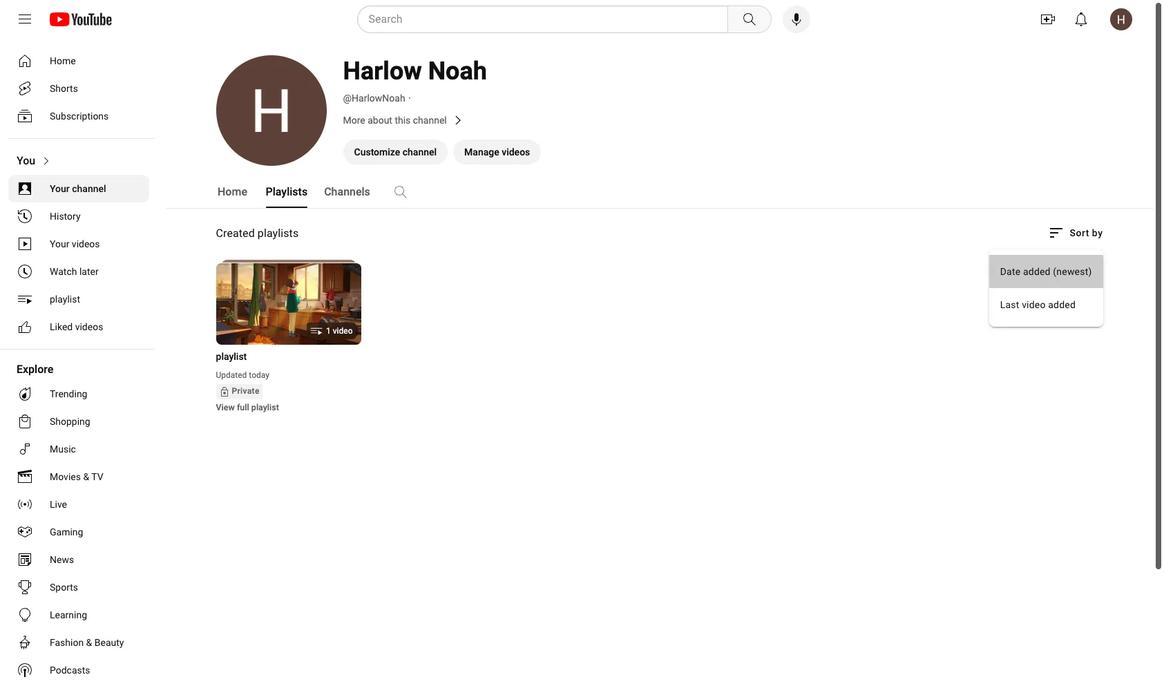 Task type: vqa. For each thing, say whether or not it's contained in the screenshot.
'search field'
yes



Task type: describe. For each thing, give the bounding box(es) containing it.
trending
[[50, 388, 87, 399]]

videos for manage videos
[[502, 146, 530, 158]]

private
[[232, 386, 260, 396]]

harlow
[[343, 57, 422, 86]]

videos for liked videos
[[75, 321, 103, 332]]

1 vertical spatial added
[[1048, 299, 1076, 310]]

Search text field
[[369, 10, 724, 28]]

gaming
[[50, 527, 83, 538]]

channels
[[324, 185, 370, 198]]

video for 1
[[333, 326, 353, 336]]

1 horizontal spatial playlist
[[216, 351, 247, 362]]

channel for your channel
[[72, 183, 106, 194]]

2 vertical spatial playlist
[[251, 402, 279, 413]]

created playlists
[[216, 227, 299, 240]]

home inside "tab list"
[[218, 185, 247, 198]]

1
[[326, 326, 331, 336]]

tv
[[91, 471, 103, 482]]

& for beauty
[[86, 637, 92, 648]]

private status
[[216, 384, 262, 399]]

avatar image image
[[1110, 8, 1132, 30]]

music
[[50, 444, 76, 455]]

tab list inside harlow noah main content
[[216, 176, 515, 209]]

@harlownoah
[[343, 93, 405, 104]]

1 video
[[326, 326, 353, 336]]

last video added
[[1000, 299, 1076, 310]]

watch
[[50, 266, 77, 277]]

more about this channel
[[343, 115, 447, 126]]

videos for your videos
[[72, 238, 100, 249]]

beauty
[[95, 637, 124, 648]]

group inside harlow noah main content
[[989, 225, 1103, 334]]

sort by button
[[1048, 225, 1103, 241]]

manage
[[464, 146, 499, 158]]

updated today
[[216, 370, 269, 380]]

noah
[[428, 57, 487, 86]]

fashion
[[50, 637, 84, 648]]

last
[[1000, 299, 1020, 310]]

list box inside harlow noah main content
[[989, 249, 1103, 327]]

history
[[50, 211, 81, 222]]

created playlists button
[[216, 226, 299, 241]]

Manage videos text field
[[464, 146, 530, 158]]

you
[[17, 154, 35, 167]]

liked
[[50, 321, 73, 332]]

movies
[[50, 471, 81, 482]]

playlists
[[258, 227, 299, 240]]

shopping
[[50, 416, 90, 427]]

0 vertical spatial channel
[[413, 115, 447, 126]]

(newest)
[[1053, 266, 1092, 277]]

live
[[50, 499, 67, 510]]

view full playlist
[[216, 402, 279, 413]]

subscriptions
[[50, 111, 109, 122]]

last video added link
[[989, 288, 1103, 321]]



Task type: locate. For each thing, give the bounding box(es) containing it.
playlist right full
[[251, 402, 279, 413]]

today
[[249, 370, 269, 380]]

liked videos
[[50, 321, 103, 332]]

date
[[1000, 266, 1021, 277]]

liked videos link
[[8, 313, 149, 341], [8, 313, 149, 341]]

videos
[[502, 146, 530, 158], [72, 238, 100, 249], [75, 321, 103, 332]]

watch later link
[[8, 258, 149, 285], [8, 258, 149, 285]]

& for tv
[[83, 471, 89, 482]]

customize channel
[[354, 146, 437, 158]]

fashion & beauty link
[[8, 629, 149, 656], [8, 629, 149, 656]]

history link
[[8, 202, 149, 230], [8, 202, 149, 230]]

video
[[1022, 299, 1046, 310], [333, 326, 353, 336]]

0 vertical spatial playlist
[[50, 294, 80, 305]]

1 vertical spatial playlist
[[216, 351, 247, 362]]

your channel
[[50, 183, 106, 194]]

0 vertical spatial your
[[50, 183, 70, 194]]

shorts link
[[8, 75, 149, 102], [8, 75, 149, 102]]

movies & tv link
[[8, 463, 149, 491], [8, 463, 149, 491]]

video for last
[[1022, 299, 1046, 310]]

your videos
[[50, 238, 100, 249]]

your for your videos
[[50, 238, 69, 249]]

1 video link
[[216, 263, 361, 346]]

0 horizontal spatial playlist
[[50, 294, 80, 305]]

your up history
[[50, 183, 70, 194]]

podcasts
[[50, 665, 90, 676]]

1 vertical spatial channel
[[403, 146, 437, 158]]

home up created
[[218, 185, 247, 198]]

sort
[[1070, 227, 1090, 238]]

watch later
[[50, 266, 99, 277]]

1 vertical spatial your
[[50, 238, 69, 249]]

added
[[1023, 266, 1051, 277], [1048, 299, 1076, 310]]

your up watch
[[50, 238, 69, 249]]

shopping link
[[8, 408, 149, 435], [8, 408, 149, 435]]

this
[[395, 115, 411, 126]]

your
[[50, 183, 70, 194], [50, 238, 69, 249]]

1 vertical spatial &
[[86, 637, 92, 648]]

gaming link
[[8, 518, 149, 546], [8, 518, 149, 546]]

1 horizontal spatial home
[[218, 185, 247, 198]]

tab list containing home
[[216, 176, 515, 209]]

channel right this
[[413, 115, 447, 126]]

videos inside harlow noah main content
[[502, 146, 530, 158]]

music link
[[8, 435, 149, 463], [8, 435, 149, 463]]

0 vertical spatial &
[[83, 471, 89, 482]]

tab list
[[216, 176, 515, 209]]

added inside "link"
[[1023, 266, 1051, 277]]

& left tv on the bottom
[[83, 471, 89, 482]]

sports link
[[8, 573, 149, 601], [8, 573, 149, 601]]

videos right manage
[[502, 146, 530, 158]]

by
[[1092, 227, 1103, 238]]

created
[[216, 227, 255, 240]]

1 your from the top
[[50, 183, 70, 194]]

customize
[[354, 146, 400, 158]]

view full playlist link
[[216, 402, 279, 413]]

0 vertical spatial video
[[1022, 299, 1046, 310]]

playlist link
[[8, 285, 149, 313], [8, 285, 149, 313], [216, 350, 344, 363]]

group containing sort by
[[989, 225, 1103, 334]]

harlow noah main content
[[166, 3, 1153, 686]]

2 vertical spatial channel
[[72, 183, 106, 194]]

list box containing date added (newest)
[[989, 249, 1103, 327]]

0 horizontal spatial video
[[333, 326, 353, 336]]

date added (newest)
[[1000, 266, 1092, 277]]

about
[[368, 115, 392, 126]]

home link
[[8, 47, 149, 75], [8, 47, 149, 75]]

learning
[[50, 609, 87, 620]]

sports
[[50, 582, 78, 593]]

videos right liked
[[75, 321, 103, 332]]

learning link
[[8, 601, 149, 629], [8, 601, 149, 629]]

your videos link
[[8, 230, 149, 258], [8, 230, 149, 258]]

‧
[[408, 93, 411, 104]]

1 vertical spatial videos
[[72, 238, 100, 249]]

0 vertical spatial added
[[1023, 266, 1051, 277]]

manage videos link
[[453, 140, 541, 164]]

full
[[237, 402, 249, 413]]

home up shorts at the left of page
[[50, 55, 76, 66]]

playlist up updated
[[216, 351, 247, 362]]

0 vertical spatial home
[[50, 55, 76, 66]]

your for your channel
[[50, 183, 70, 194]]

channel for customize channel
[[403, 146, 437, 158]]

1 horizontal spatial video
[[1022, 299, 1046, 310]]

playlist down watch
[[50, 294, 80, 305]]

movies & tv
[[50, 471, 103, 482]]

explore
[[17, 363, 53, 376]]

2 vertical spatial videos
[[75, 321, 103, 332]]

list box
[[989, 249, 1103, 327]]

sort by
[[1070, 227, 1103, 238]]

group
[[989, 225, 1103, 334]]

& left the beauty
[[86, 637, 92, 648]]

channel down this
[[403, 146, 437, 158]]

customize channel link
[[343, 140, 448, 164]]

1 vertical spatial home
[[218, 185, 247, 198]]

date added (newest) link
[[989, 255, 1103, 288]]

playlist link inside harlow noah main content
[[216, 350, 344, 363]]

playlist
[[50, 294, 80, 305], [216, 351, 247, 362], [251, 402, 279, 413]]

podcasts link
[[8, 656, 149, 684], [8, 656, 149, 684]]

channel
[[413, 115, 447, 126], [403, 146, 437, 158], [72, 183, 106, 194]]

0 horizontal spatial home
[[50, 55, 76, 66]]

subscriptions link
[[8, 102, 149, 130], [8, 102, 149, 130]]

added down the (newest)
[[1048, 299, 1076, 310]]

harlow noah @harlownoah ‧
[[343, 57, 487, 104]]

2 your from the top
[[50, 238, 69, 249]]

2 horizontal spatial playlist
[[251, 402, 279, 413]]

more about this channel link
[[343, 112, 758, 129]]

video right 1
[[333, 326, 353, 336]]

1 vertical spatial video
[[333, 326, 353, 336]]

videos up later
[[72, 238, 100, 249]]

news link
[[8, 546, 149, 573], [8, 546, 149, 573]]

fashion & beauty
[[50, 637, 124, 648]]

added right date
[[1023, 266, 1051, 277]]

news
[[50, 554, 74, 565]]

manage videos
[[464, 146, 530, 158]]

None search field
[[332, 6, 774, 33]]

updated
[[216, 370, 247, 380]]

shorts
[[50, 83, 78, 94]]

0 vertical spatial videos
[[502, 146, 530, 158]]

&
[[83, 471, 89, 482], [86, 637, 92, 648]]

more
[[343, 115, 365, 126]]

trending link
[[8, 380, 149, 408], [8, 380, 149, 408]]

later
[[79, 266, 99, 277]]

home
[[50, 55, 76, 66], [218, 185, 247, 198]]

channel up history
[[72, 183, 106, 194]]

live link
[[8, 491, 149, 518], [8, 491, 149, 518]]

video inside list box
[[1022, 299, 1046, 310]]

view
[[216, 402, 235, 413]]

you link
[[8, 147, 149, 175], [8, 147, 149, 175]]

playlists
[[266, 185, 308, 198]]

your channel link
[[8, 175, 149, 202], [8, 175, 149, 202]]

Customize channel text field
[[354, 146, 437, 158]]

video right last
[[1022, 299, 1046, 310]]



